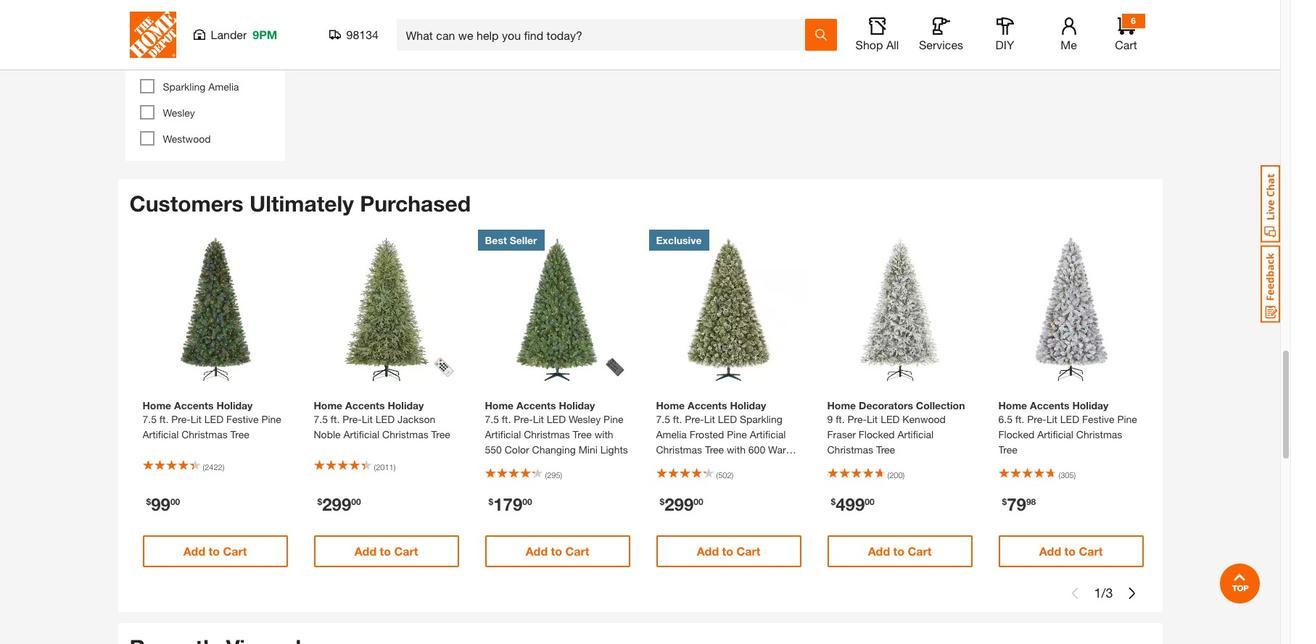 Task type: locate. For each thing, give the bounding box(es) containing it.
( for 7.5 ft. pre-lit led jackson noble artificial christmas tree
[[374, 463, 376, 472]]

fraser
[[827, 428, 856, 441]]

holiday inside the home accents holiday 6.5 ft. pre-lit led festive pine flocked artificial christmas tree
[[1072, 399, 1109, 412]]

99
[[151, 494, 170, 515]]

home inside home decorators collection 9 ft. pre-lit led kenwood fraser flocked artificial christmas tree
[[827, 399, 856, 412]]

6 pre- from the left
[[1027, 413, 1046, 425]]

4 artificial from the left
[[750, 428, 786, 441]]

home inside the home accents holiday 6.5 ft. pre-lit led festive pine flocked artificial christmas tree
[[998, 399, 1027, 412]]

ft.
[[159, 413, 169, 425], [331, 413, 340, 425], [502, 413, 511, 425], [673, 413, 682, 425], [836, 413, 845, 425], [1015, 413, 1024, 425]]

lights
[[600, 444, 628, 456], [738, 459, 766, 471]]

2422
[[205, 463, 222, 472]]

0 vertical spatial lights
[[600, 444, 628, 456]]

5 lit from the left
[[867, 413, 878, 425]]

0 horizontal spatial with
[[595, 428, 613, 441]]

) down the home accents holiday 7.5 ft. pre-lit led jackson noble artificial christmas tree at bottom left
[[394, 463, 396, 472]]

) right micro
[[732, 470, 733, 480]]

3 pre- from the left
[[514, 413, 533, 425]]

1 vertical spatial lights
[[738, 459, 766, 471]]

holiday inside home accents holiday 7.5 ft. pre-lit led festive pine artificial christmas tree
[[216, 399, 253, 412]]

4 $ from the left
[[660, 496, 665, 507]]

lights right mini
[[600, 444, 628, 456]]

4 add from the left
[[697, 544, 719, 558]]

2 accents from the left
[[345, 399, 385, 412]]

to for 499
[[893, 544, 904, 558]]

home accents holiday 7.5 ft. pre-lit led jackson noble artificial christmas tree
[[314, 399, 450, 441]]

home for home accents holiday 7.5 ft. pre-lit led wesley pine artificial christmas tree with 550 color changing mini lights
[[485, 399, 514, 412]]

$ 179 00
[[489, 494, 532, 515]]

artificial
[[143, 428, 179, 441], [343, 428, 380, 441], [485, 428, 521, 441], [750, 428, 786, 441], [898, 428, 934, 441], [1037, 428, 1073, 441]]

) for 7.5 ft. pre-lit led wesley pine artificial christmas tree with 550 color changing mini lights
[[560, 470, 562, 480]]

1 vertical spatial amelia
[[656, 428, 687, 441]]

to for 299
[[380, 544, 391, 558]]

pine inside home accents holiday 7.5 ft. pre-lit led festive pine artificial christmas tree
[[261, 413, 281, 425]]

add to cart button for 99
[[143, 536, 288, 568]]

0 horizontal spatial lights
[[600, 444, 628, 456]]

with up mini
[[595, 428, 613, 441]]

2 $ 299 00 from the left
[[660, 494, 703, 515]]

westwood
[[163, 133, 211, 145]]

1 add to cart from the left
[[183, 544, 247, 558]]

1 add to cart button from the left
[[143, 536, 288, 568]]

$ inside $ 79 98
[[1002, 496, 1007, 507]]

ft. for 7.5 ft. pre-lit led wesley pine artificial christmas tree with 550 color changing mini lights
[[502, 413, 511, 425]]

6 add from the left
[[1039, 544, 1061, 558]]

pre-
[[171, 413, 190, 425], [342, 413, 362, 425], [514, 413, 533, 425], [685, 413, 704, 425], [848, 413, 867, 425], [1027, 413, 1046, 425]]

( for 7.5 ft. pre-lit led sparkling amelia frosted pine artificial christmas tree with 600 warm white micro fairy lights
[[716, 470, 718, 480]]

sparkling inside home accents holiday 7.5 ft. pre-lit led sparkling amelia frosted pine artificial christmas tree with 600 warm white micro fairy lights
[[740, 413, 782, 425]]

0 horizontal spatial festive
[[226, 413, 259, 425]]

2 00 from the left
[[351, 496, 361, 507]]

led
[[204, 413, 223, 425], [376, 413, 395, 425], [547, 413, 566, 425], [718, 413, 737, 425], [881, 413, 900, 425], [1060, 413, 1079, 425]]

6 ft. from the left
[[1015, 413, 1024, 425]]

7.5
[[143, 413, 157, 425], [314, 413, 328, 425], [485, 413, 499, 425], [656, 413, 670, 425]]

4 7.5 from the left
[[656, 413, 670, 425]]

$ 299 00 down the white
[[660, 494, 703, 515]]

5 add to cart from the left
[[868, 544, 932, 558]]

led for 7.5 ft. pre-lit led sparkling amelia frosted pine artificial christmas tree with 600 warm white micro fairy lights
[[718, 413, 737, 425]]

services
[[919, 38, 963, 51]]

299
[[322, 494, 351, 515], [665, 494, 694, 515]]

wesley up mini
[[569, 413, 601, 425]]

ft. inside the home accents holiday 6.5 ft. pre-lit led festive pine flocked artificial christmas tree
[[1015, 413, 1024, 425]]

cart
[[1115, 38, 1137, 51], [223, 544, 247, 558], [394, 544, 418, 558], [565, 544, 589, 558], [737, 544, 760, 558], [908, 544, 932, 558], [1079, 544, 1103, 558]]

accents inside home accents holiday 7.5 ft. pre-lit led sparkling amelia frosted pine artificial christmas tree with 600 warm white micro fairy lights
[[688, 399, 727, 412]]

artificial down kenwood
[[898, 428, 934, 441]]

pre- inside home accents holiday 7.5 ft. pre-lit led wesley pine artificial christmas tree with 550 color changing mini lights
[[514, 413, 533, 425]]

$ 299 00 for 7.5 ft. pre-lit led jackson noble artificial christmas tree
[[317, 494, 361, 515]]

flocked
[[859, 428, 895, 441], [998, 428, 1035, 441]]

home inside the home accents holiday 7.5 ft. pre-lit led jackson noble artificial christmas tree
[[314, 399, 342, 412]]

4 lit from the left
[[704, 413, 715, 425]]

00 inside '$ 99 00'
[[170, 496, 180, 507]]

1 accents from the left
[[174, 399, 214, 412]]

accents for home accents holiday 7.5 ft. pre-lit led jackson noble artificial christmas tree
[[345, 399, 385, 412]]

( down the home accents holiday 7.5 ft. pre-lit led jackson noble artificial christmas tree at bottom left
[[374, 463, 376, 472]]

lights down "600"
[[738, 459, 766, 471]]

5 to from the left
[[893, 544, 904, 558]]

lit inside home decorators collection 9 ft. pre-lit led kenwood fraser flocked artificial christmas tree
[[867, 413, 878, 425]]

amelia up the white
[[656, 428, 687, 441]]

tree inside home accents holiday 7.5 ft. pre-lit led wesley pine artificial christmas tree with 550 color changing mini lights
[[573, 428, 592, 441]]

6 to from the left
[[1064, 544, 1076, 558]]

artificial right noble on the bottom left of page
[[343, 428, 380, 441]]

accents up "changing"
[[516, 399, 556, 412]]

ultimately
[[250, 191, 354, 217]]

2 festive from the left
[[1082, 413, 1114, 425]]

1 vertical spatial sparkling
[[740, 413, 782, 425]]

accents for home accents holiday 7.5 ft. pre-lit led festive pine artificial christmas tree
[[174, 399, 214, 412]]

wesley
[[163, 107, 195, 119], [569, 413, 601, 425]]

holiday for home accents holiday 7.5 ft. pre-lit led festive pine artificial christmas tree
[[216, 399, 253, 412]]

accents for home accents holiday 6.5 ft. pre-lit led festive pine flocked artificial christmas tree
[[1030, 399, 1069, 412]]

1 vertical spatial with
[[727, 444, 746, 456]]

3 lit from the left
[[533, 413, 544, 425]]

$ inside $ 179 00
[[489, 496, 493, 507]]

2 299 from the left
[[665, 494, 694, 515]]

3 artificial from the left
[[485, 428, 521, 441]]

1 vertical spatial collection
[[916, 399, 965, 412]]

led for 6.5 ft. pre-lit led festive pine flocked artificial christmas tree
[[1060, 413, 1079, 425]]

collection up the "sparkling amelia"
[[179, 51, 228, 63]]

accents inside the home accents holiday 7.5 ft. pre-lit led jackson noble artificial christmas tree
[[345, 399, 385, 412]]

2 add to cart from the left
[[354, 544, 418, 558]]

with up fairy
[[727, 444, 746, 456]]

led inside home accents holiday 7.5 ft. pre-lit led festive pine artificial christmas tree
[[204, 413, 223, 425]]

flocked down decorators
[[859, 428, 895, 441]]

$ inside $ 499 00
[[831, 496, 836, 507]]

$ 299 00 for 7.5 ft. pre-lit led sparkling amelia frosted pine artificial christmas tree with 600 warm white micro fairy lights
[[660, 494, 703, 515]]

1 ft. from the left
[[159, 413, 169, 425]]

led down decorators
[[881, 413, 900, 425]]

7.5 for 7.5 ft. pre-lit led sparkling amelia frosted pine artificial christmas tree with 600 warm white micro fairy lights
[[656, 413, 670, 425]]

00 inside $ 179 00
[[522, 496, 532, 507]]

led up 305
[[1060, 413, 1079, 425]]

ft. inside the home accents holiday 7.5 ft. pre-lit led jackson noble artificial christmas tree
[[331, 413, 340, 425]]

1 $ 299 00 from the left
[[317, 494, 361, 515]]

1 horizontal spatial 299
[[665, 494, 694, 515]]

2 led from the left
[[376, 413, 395, 425]]

diy button
[[982, 17, 1028, 52]]

tree
[[230, 428, 249, 441], [431, 428, 450, 441], [573, 428, 592, 441], [705, 444, 724, 456], [876, 444, 895, 456], [998, 444, 1017, 456]]

led for 7.5 ft. pre-lit led festive pine artificial christmas tree
[[204, 413, 223, 425]]

ft. inside home accents holiday 7.5 ft. pre-lit led festive pine artificial christmas tree
[[159, 413, 169, 425]]

2 flocked from the left
[[998, 428, 1035, 441]]

) down "changing"
[[560, 470, 562, 480]]

add for 499
[[868, 544, 890, 558]]

2 add from the left
[[354, 544, 377, 558]]

1 home from the left
[[143, 399, 171, 412]]

ft. inside home accents holiday 7.5 ft. pre-lit led wesley pine artificial christmas tree with 550 color changing mini lights
[[502, 413, 511, 425]]

$ 299 00 down noble on the bottom left of page
[[317, 494, 361, 515]]

00 inside $ 499 00
[[865, 496, 874, 507]]

accents up ( 2011 )
[[345, 399, 385, 412]]

accents inside home accents holiday 7.5 ft. pre-lit led wesley pine artificial christmas tree with 550 color changing mini lights
[[516, 399, 556, 412]]

lit for 7.5 ft. pre-lit led wesley pine artificial christmas tree with 550 color changing mini lights
[[533, 413, 544, 425]]

pre- inside the home accents holiday 6.5 ft. pre-lit led festive pine flocked artificial christmas tree
[[1027, 413, 1046, 425]]

decorators
[[859, 399, 913, 412]]

collection inside holiday collection link
[[179, 51, 228, 63]]

collection up kenwood
[[916, 399, 965, 412]]

0 vertical spatial collection
[[179, 51, 228, 63]]

accents up "( 305 )" at bottom
[[1030, 399, 1069, 412]]

1 flocked from the left
[[859, 428, 895, 441]]

1 horizontal spatial wesley
[[569, 413, 601, 425]]

2 home from the left
[[314, 399, 342, 412]]

4 home from the left
[[656, 399, 685, 412]]

led for 7.5 ft. pre-lit led jackson noble artificial christmas tree
[[376, 413, 395, 425]]

led inside the home accents holiday 7.5 ft. pre-lit led jackson noble artificial christmas tree
[[376, 413, 395, 425]]

holiday inside home accents holiday 7.5 ft. pre-lit led wesley pine artificial christmas tree with 550 color changing mini lights
[[559, 399, 595, 412]]

holiday collection link
[[132, 42, 277, 75]]

tree inside the home accents holiday 6.5 ft. pre-lit led festive pine flocked artificial christmas tree
[[998, 444, 1017, 456]]

0 vertical spatial wesley
[[163, 107, 195, 119]]

7.5 inside home accents holiday 7.5 ft. pre-lit led wesley pine artificial christmas tree with 550 color changing mini lights
[[485, 413, 499, 425]]

led inside home decorators collection 9 ft. pre-lit led kenwood fraser flocked artificial christmas tree
[[881, 413, 900, 425]]

pine
[[261, 413, 281, 425], [604, 413, 623, 425], [1117, 413, 1137, 425], [727, 428, 747, 441]]

7.5 for 7.5 ft. pre-lit led wesley pine artificial christmas tree with 550 color changing mini lights
[[485, 413, 499, 425]]

home for home accents holiday 7.5 ft. pre-lit led festive pine artificial christmas tree
[[143, 399, 171, 412]]

2 add to cart button from the left
[[314, 536, 459, 568]]

pre- for 7.5 ft. pre-lit led sparkling amelia frosted pine artificial christmas tree with 600 warm white micro fairy lights
[[685, 413, 704, 425]]

$ 79 98
[[1002, 494, 1036, 515]]

holiday
[[140, 51, 176, 63], [216, 399, 253, 412], [388, 399, 424, 412], [559, 399, 595, 412], [730, 399, 766, 412], [1072, 399, 1109, 412]]

amelia down holiday collection link
[[208, 81, 239, 93]]

2 7.5 from the left
[[314, 413, 328, 425]]

artificial up 305
[[1037, 428, 1073, 441]]

)
[[222, 463, 224, 472], [394, 463, 396, 472], [560, 470, 562, 480], [732, 470, 733, 480], [903, 470, 905, 480], [1074, 470, 1076, 480]]

accents
[[174, 399, 214, 412], [345, 399, 385, 412], [516, 399, 556, 412], [688, 399, 727, 412], [1030, 399, 1069, 412]]

collection
[[179, 51, 228, 63], [916, 399, 965, 412]]

1 horizontal spatial flocked
[[998, 428, 1035, 441]]

lit inside the home accents holiday 6.5 ft. pre-lit led festive pine flocked artificial christmas tree
[[1046, 413, 1057, 425]]

led up "changing"
[[547, 413, 566, 425]]

home for home accents holiday 7.5 ft. pre-lit led jackson noble artificial christmas tree
[[314, 399, 342, 412]]

lit inside home accents holiday 7.5 ft. pre-lit led sparkling amelia frosted pine artificial christmas tree with 600 warm white micro fairy lights
[[704, 413, 715, 425]]

holiday for home accents holiday 7.5 ft. pre-lit led wesley pine artificial christmas tree with 550 color changing mini lights
[[559, 399, 595, 412]]

) down home accents holiday 7.5 ft. pre-lit led festive pine artificial christmas tree on the bottom left
[[222, 463, 224, 472]]

christmas inside home accents holiday 7.5 ft. pre-lit led sparkling amelia frosted pine artificial christmas tree with 600 warm white micro fairy lights
[[656, 444, 702, 456]]

4 led from the left
[[718, 413, 737, 425]]

feedback link image
[[1261, 245, 1280, 323]]

1 led from the left
[[204, 413, 223, 425]]

6 artificial from the left
[[1037, 428, 1073, 441]]

0 horizontal spatial wesley
[[163, 107, 195, 119]]

$
[[146, 496, 151, 507], [317, 496, 322, 507], [489, 496, 493, 507], [660, 496, 665, 507], [831, 496, 836, 507], [1002, 496, 1007, 507]]

5 artificial from the left
[[898, 428, 934, 441]]

lit inside home accents holiday 7.5 ft. pre-lit led wesley pine artificial christmas tree with 550 color changing mini lights
[[533, 413, 544, 425]]

4 accents from the left
[[688, 399, 727, 412]]

led up 'frosted'
[[718, 413, 737, 425]]

warm
[[768, 444, 795, 456]]

7.5 for 7.5 ft. pre-lit led festive pine artificial christmas tree
[[143, 413, 157, 425]]

5 add from the left
[[868, 544, 890, 558]]

00 for home accents holiday 7.5 ft. pre-lit led wesley pine artificial christmas tree with 550 color changing mini lights
[[522, 496, 532, 507]]

home accents holiday 7.5 ft. pre-lit led sparkling amelia frosted pine artificial christmas tree with 600 warm white micro fairy lights
[[656, 399, 795, 471]]

7.5 inside home accents holiday 7.5 ft. pre-lit led sparkling amelia frosted pine artificial christmas tree with 600 warm white micro fairy lights
[[656, 413, 670, 425]]

0 horizontal spatial 299
[[322, 494, 351, 515]]

1 horizontal spatial collection
[[916, 399, 965, 412]]

add
[[183, 544, 205, 558], [354, 544, 377, 558], [526, 544, 548, 558], [697, 544, 719, 558], [868, 544, 890, 558], [1039, 544, 1061, 558]]

led inside home accents holiday 7.5 ft. pre-lit led wesley pine artificial christmas tree with 550 color changing mini lights
[[547, 413, 566, 425]]

add to cart for 499
[[868, 544, 932, 558]]

2 to from the left
[[380, 544, 391, 558]]

lit for 7.5 ft. pre-lit led jackson noble artificial christmas tree
[[362, 413, 373, 425]]

festive inside the home accents holiday 6.5 ft. pre-lit led festive pine flocked artificial christmas tree
[[1082, 413, 1114, 425]]

7.5 ft. pre-lit led wesley pine artificial christmas tree with 550 color changing mini lights image
[[478, 230, 637, 389]]

led left jackson
[[376, 413, 395, 425]]

purchased
[[360, 191, 471, 217]]

tree inside home accents holiday 7.5 ft. pre-lit led sparkling amelia frosted pine artificial christmas tree with 600 warm white micro fairy lights
[[705, 444, 724, 456]]

2 pre- from the left
[[342, 413, 362, 425]]

lit
[[190, 413, 202, 425], [362, 413, 373, 425], [533, 413, 544, 425], [704, 413, 715, 425], [867, 413, 878, 425], [1046, 413, 1057, 425]]

( down the home accents holiday 6.5 ft. pre-lit led festive pine flocked artificial christmas tree
[[1059, 470, 1061, 480]]

1 00 from the left
[[170, 496, 180, 507]]

1 299 from the left
[[322, 494, 351, 515]]

7.5 inside the home accents holiday 7.5 ft. pre-lit led jackson noble artificial christmas tree
[[314, 413, 328, 425]]

wesley up westwood link
[[163, 107, 195, 119]]

$ 299 00
[[317, 494, 361, 515], [660, 494, 703, 515]]

0 horizontal spatial sparkling
[[163, 81, 206, 93]]

(
[[203, 463, 205, 472], [374, 463, 376, 472], [545, 470, 547, 480], [716, 470, 718, 480], [887, 470, 889, 480], [1059, 470, 1061, 480]]

5 add to cart button from the left
[[827, 536, 972, 568]]

accents up 'frosted'
[[688, 399, 727, 412]]

festive inside home accents holiday 7.5 ft. pre-lit led festive pine artificial christmas tree
[[226, 413, 259, 425]]

00 for home accents holiday 7.5 ft. pre-lit led sparkling amelia frosted pine artificial christmas tree with 600 warm white micro fairy lights
[[694, 496, 703, 507]]

home accents holiday 6.5 ft. pre-lit led festive pine flocked artificial christmas tree
[[998, 399, 1137, 456]]

) for 7.5 ft. pre-lit led festive pine artificial christmas tree
[[222, 463, 224, 472]]

) down the home accents holiday 6.5 ft. pre-lit led festive pine flocked artificial christmas tree
[[1074, 470, 1076, 480]]

0 horizontal spatial amelia
[[208, 81, 239, 93]]

5 ft. from the left
[[836, 413, 845, 425]]

2 lit from the left
[[362, 413, 373, 425]]

00
[[170, 496, 180, 507], [351, 496, 361, 507], [522, 496, 532, 507], [694, 496, 703, 507], [865, 496, 874, 507]]

pre- inside home accents holiday 7.5 ft. pre-lit led festive pine artificial christmas tree
[[171, 413, 190, 425]]

artificial inside home accents holiday 7.5 ft. pre-lit led festive pine artificial christmas tree
[[143, 428, 179, 441]]

1 horizontal spatial amelia
[[656, 428, 687, 441]]

home inside home accents holiday 7.5 ft. pre-lit led sparkling amelia frosted pine artificial christmas tree with 600 warm white micro fairy lights
[[656, 399, 685, 412]]

add for 79
[[1039, 544, 1061, 558]]

home inside home accents holiday 7.5 ft. pre-lit led wesley pine artificial christmas tree with 550 color changing mini lights
[[485, 399, 514, 412]]

1 to from the left
[[209, 544, 220, 558]]

sparkling up wesley link
[[163, 81, 206, 93]]

1 horizontal spatial with
[[727, 444, 746, 456]]

with
[[595, 428, 613, 441], [727, 444, 746, 456]]

led inside home accents holiday 7.5 ft. pre-lit led sparkling amelia frosted pine artificial christmas tree with 600 warm white micro fairy lights
[[718, 413, 737, 425]]

00 for home accents holiday 7.5 ft. pre-lit led jackson noble artificial christmas tree
[[351, 496, 361, 507]]

1 vertical spatial wesley
[[569, 413, 601, 425]]

1 add from the left
[[183, 544, 205, 558]]

3 to from the left
[[551, 544, 562, 558]]

( down "changing"
[[545, 470, 547, 480]]

1 horizontal spatial $ 299 00
[[660, 494, 703, 515]]

home
[[143, 399, 171, 412], [314, 399, 342, 412], [485, 399, 514, 412], [656, 399, 685, 412], [827, 399, 856, 412], [998, 399, 1027, 412]]

4 00 from the left
[[694, 496, 703, 507]]

) for 6.5 ft. pre-lit led festive pine flocked artificial christmas tree
[[1074, 470, 1076, 480]]

0 horizontal spatial flocked
[[859, 428, 895, 441]]

6 add to cart from the left
[[1039, 544, 1103, 558]]

( down home decorators collection 9 ft. pre-lit led kenwood fraser flocked artificial christmas tree
[[887, 470, 889, 480]]

lit inside the home accents holiday 7.5 ft. pre-lit led jackson noble artificial christmas tree
[[362, 413, 373, 425]]

5 pre- from the left
[[848, 413, 867, 425]]

1 festive from the left
[[226, 413, 259, 425]]

( down home accents holiday 7.5 ft. pre-lit led festive pine artificial christmas tree on the bottom left
[[203, 463, 205, 472]]

sparkling up "600"
[[740, 413, 782, 425]]

home inside home accents holiday 7.5 ft. pre-lit led festive pine artificial christmas tree
[[143, 399, 171, 412]]

( 2011 )
[[374, 463, 396, 472]]

accents inside the home accents holiday 6.5 ft. pre-lit led festive pine flocked artificial christmas tree
[[1030, 399, 1069, 412]]

3 $ from the left
[[489, 496, 493, 507]]

0 vertical spatial amelia
[[208, 81, 239, 93]]

3 7.5 from the left
[[485, 413, 499, 425]]

299 down the white
[[665, 494, 694, 515]]

5 00 from the left
[[865, 496, 874, 507]]

christmas
[[181, 428, 228, 441], [382, 428, 428, 441], [524, 428, 570, 441], [1076, 428, 1122, 441], [656, 444, 702, 456], [827, 444, 873, 456]]

1 pre- from the left
[[171, 413, 190, 425]]

3 accents from the left
[[516, 399, 556, 412]]

3 ft. from the left
[[502, 413, 511, 425]]

westwood link
[[163, 133, 211, 145]]

lights inside home accents holiday 7.5 ft. pre-lit led wesley pine artificial christmas tree with 550 color changing mini lights
[[600, 444, 628, 456]]

2 artificial from the left
[[343, 428, 380, 441]]

artificial up "600"
[[750, 428, 786, 441]]

festive
[[226, 413, 259, 425], [1082, 413, 1114, 425]]

flocked down 6.5
[[998, 428, 1035, 441]]

holiday inside home accents holiday 7.5 ft. pre-lit led sparkling amelia frosted pine artificial christmas tree with 600 warm white micro fairy lights
[[730, 399, 766, 412]]

1 horizontal spatial sparkling
[[740, 413, 782, 425]]

5 home from the left
[[827, 399, 856, 412]]

5 led from the left
[[881, 413, 900, 425]]

pre- inside home decorators collection 9 ft. pre-lit led kenwood fraser flocked artificial christmas tree
[[848, 413, 867, 425]]

0 vertical spatial with
[[595, 428, 613, 441]]

4 pre- from the left
[[685, 413, 704, 425]]

accents inside home accents holiday 7.5 ft. pre-lit led festive pine artificial christmas tree
[[174, 399, 214, 412]]

1 horizontal spatial festive
[[1082, 413, 1114, 425]]

299 down noble on the bottom left of page
[[322, 494, 351, 515]]

1 horizontal spatial lights
[[738, 459, 766, 471]]

artificial inside home decorators collection 9 ft. pre-lit led kenwood fraser flocked artificial christmas tree
[[898, 428, 934, 441]]

lit inside home accents holiday 7.5 ft. pre-lit led festive pine artificial christmas tree
[[190, 413, 202, 425]]

all
[[886, 38, 899, 51]]

1 $ from the left
[[146, 496, 151, 507]]

6 $ from the left
[[1002, 496, 1007, 507]]

ft. inside home decorators collection 9 ft. pre-lit led kenwood fraser flocked artificial christmas tree
[[836, 413, 845, 425]]

pine for 99
[[261, 413, 281, 425]]

0 horizontal spatial collection
[[179, 51, 228, 63]]

holiday inside the home accents holiday 7.5 ft. pre-lit led jackson noble artificial christmas tree
[[388, 399, 424, 412]]

ft. for 7.5 ft. pre-lit led sparkling amelia frosted pine artificial christmas tree with 600 warm white micro fairy lights
[[673, 413, 682, 425]]

led up 2422 at the left bottom
[[204, 413, 223, 425]]

( for 6.5 ft. pre-lit led festive pine flocked artificial christmas tree
[[1059, 470, 1061, 480]]

3 add to cart from the left
[[526, 544, 589, 558]]

6 home from the left
[[998, 399, 1027, 412]]

3 home from the left
[[485, 399, 514, 412]]

sparkling
[[163, 81, 206, 93], [740, 413, 782, 425]]

$ for home accents holiday 7.5 ft. pre-lit led sparkling amelia frosted pine artificial christmas tree with 600 warm white micro fairy lights
[[660, 496, 665, 507]]

ft. inside home accents holiday 7.5 ft. pre-lit led sparkling amelia frosted pine artificial christmas tree with 600 warm white micro fairy lights
[[673, 413, 682, 425]]

artificial up 550
[[485, 428, 521, 441]]

pine inside home accents holiday 7.5 ft. pre-lit led wesley pine artificial christmas tree with 550 color changing mini lights
[[604, 413, 623, 425]]

flocked inside the home accents holiday 6.5 ft. pre-lit led festive pine flocked artificial christmas tree
[[998, 428, 1035, 441]]

6 lit from the left
[[1046, 413, 1057, 425]]

add to cart
[[183, 544, 247, 558], [354, 544, 418, 558], [526, 544, 589, 558], [697, 544, 760, 558], [868, 544, 932, 558], [1039, 544, 1103, 558]]

artificial inside home accents holiday 7.5 ft. pre-lit led wesley pine artificial christmas tree with 550 color changing mini lights
[[485, 428, 521, 441]]

( right micro
[[716, 470, 718, 480]]

ft. for 9 ft. pre-lit led kenwood fraser flocked artificial christmas tree
[[836, 413, 845, 425]]

5 accents from the left
[[1030, 399, 1069, 412]]

3 00 from the left
[[522, 496, 532, 507]]

amelia
[[208, 81, 239, 93], [656, 428, 687, 441]]

add to cart button for 79
[[998, 536, 1143, 568]]

79
[[1007, 494, 1026, 515]]

1 artificial from the left
[[143, 428, 179, 441]]

4 ft. from the left
[[673, 413, 682, 425]]

to for 99
[[209, 544, 220, 558]]

$ for home accents holiday 7.5 ft. pre-lit led jackson noble artificial christmas tree
[[317, 496, 322, 507]]

0 horizontal spatial $ 299 00
[[317, 494, 361, 515]]

$ 499 00
[[831, 494, 874, 515]]

2 ft. from the left
[[331, 413, 340, 425]]

$ inside '$ 99 00'
[[146, 496, 151, 507]]

2 $ from the left
[[317, 496, 322, 507]]

pine for 79
[[1117, 413, 1137, 425]]

3 led from the left
[[547, 413, 566, 425]]

1 lit from the left
[[190, 413, 202, 425]]

) down home decorators collection 9 ft. pre-lit led kenwood fraser flocked artificial christmas tree
[[903, 470, 905, 480]]

collection inside home decorators collection 9 ft. pre-lit led kenwood fraser flocked artificial christmas tree
[[916, 399, 965, 412]]

to
[[209, 544, 220, 558], [380, 544, 391, 558], [551, 544, 562, 558], [722, 544, 733, 558], [893, 544, 904, 558], [1064, 544, 1076, 558]]

artificial up 99
[[143, 428, 179, 441]]

1
[[1094, 585, 1101, 601]]

5 $ from the left
[[831, 496, 836, 507]]

299 for 7.5 ft. pre-lit led jackson noble artificial christmas tree
[[322, 494, 351, 515]]

6 add to cart button from the left
[[998, 536, 1143, 568]]

pre- for 7.5 ft. pre-lit led festive pine artificial christmas tree
[[171, 413, 190, 425]]

pre- inside home accents holiday 7.5 ft. pre-lit led sparkling amelia frosted pine artificial christmas tree with 600 warm white micro fairy lights
[[685, 413, 704, 425]]

pine inside the home accents holiday 6.5 ft. pre-lit led festive pine flocked artificial christmas tree
[[1117, 413, 1137, 425]]

flocked inside home decorators collection 9 ft. pre-lit led kenwood fraser flocked artificial christmas tree
[[859, 428, 895, 441]]

home for home accents holiday 6.5 ft. pre-lit led festive pine flocked artificial christmas tree
[[998, 399, 1027, 412]]

me button
[[1046, 17, 1092, 52]]

led inside the home accents holiday 6.5 ft. pre-lit led festive pine flocked artificial christmas tree
[[1060, 413, 1079, 425]]

accents up 2422 at the left bottom
[[174, 399, 214, 412]]

6 led from the left
[[1060, 413, 1079, 425]]

pre- inside the home accents holiday 7.5 ft. pre-lit led jackson noble artificial christmas tree
[[342, 413, 362, 425]]

7.5 inside home accents holiday 7.5 ft. pre-lit led festive pine artificial christmas tree
[[143, 413, 157, 425]]

1 7.5 from the left
[[143, 413, 157, 425]]



Task type: vqa. For each thing, say whether or not it's contained in the screenshot.


Task type: describe. For each thing, give the bounding box(es) containing it.
lander
[[211, 28, 247, 41]]

1 / 3
[[1094, 585, 1113, 601]]

0 vertical spatial sparkling
[[163, 81, 206, 93]]

299 for 7.5 ft. pre-lit led sparkling amelia frosted pine artificial christmas tree with 600 warm white micro fairy lights
[[665, 494, 694, 515]]

7.5 ft. pre-lit led jackson noble artificial christmas tree image
[[306, 230, 466, 389]]

98
[[1026, 496, 1036, 507]]

holiday for home accents holiday 7.5 ft. pre-lit led sparkling amelia frosted pine artificial christmas tree with 600 warm white micro fairy lights
[[730, 399, 766, 412]]

with inside home accents holiday 7.5 ft. pre-lit led sparkling amelia frosted pine artificial christmas tree with 600 warm white micro fairy lights
[[727, 444, 746, 456]]

add for 99
[[183, 544, 205, 558]]

( 2422 )
[[203, 463, 224, 472]]

9 ft. pre-lit led kenwood fraser flocked artificial christmas tree image
[[820, 230, 980, 389]]

festive for 79
[[1082, 413, 1114, 425]]

shop all button
[[854, 17, 900, 52]]

micro
[[685, 459, 710, 471]]

artificial inside the home accents holiday 6.5 ft. pre-lit led festive pine flocked artificial christmas tree
[[1037, 428, 1073, 441]]

lights inside home accents holiday 7.5 ft. pre-lit led sparkling amelia frosted pine artificial christmas tree with 600 warm white micro fairy lights
[[738, 459, 766, 471]]

next slide image
[[1126, 588, 1138, 599]]

00 for home accents holiday 7.5 ft. pre-lit led festive pine artificial christmas tree
[[170, 496, 180, 507]]

lit for 6.5 ft. pre-lit led festive pine flocked artificial christmas tree
[[1046, 413, 1057, 425]]

( 305 )
[[1059, 470, 1076, 480]]

$ for home accents holiday 6.5 ft. pre-lit led festive pine flocked artificial christmas tree
[[1002, 496, 1007, 507]]

holiday for home accents holiday 7.5 ft. pre-lit led jackson noble artificial christmas tree
[[388, 399, 424, 412]]

6.5
[[998, 413, 1013, 425]]

lit for 7.5 ft. pre-lit led sparkling amelia frosted pine artificial christmas tree with 600 warm white micro fairy lights
[[704, 413, 715, 425]]

home accents holiday 7.5 ft. pre-lit led festive pine artificial christmas tree
[[143, 399, 281, 441]]

( 200 )
[[887, 470, 905, 480]]

add to cart for 299
[[354, 544, 418, 558]]

2011
[[376, 463, 394, 472]]

add to cart button for 299
[[314, 536, 459, 568]]

pre- for 7.5 ft. pre-lit led wesley pine artificial christmas tree with 550 color changing mini lights
[[514, 413, 533, 425]]

200
[[889, 470, 903, 480]]

artificial inside home accents holiday 7.5 ft. pre-lit led sparkling amelia frosted pine artificial christmas tree with 600 warm white micro fairy lights
[[750, 428, 786, 441]]

shop
[[856, 38, 883, 51]]

exclusive
[[656, 234, 702, 246]]

9
[[827, 413, 833, 425]]

christmas inside the home accents holiday 6.5 ft. pre-lit led festive pine flocked artificial christmas tree
[[1076, 428, 1122, 441]]

fairy
[[713, 459, 735, 471]]

pine for 179
[[604, 413, 623, 425]]

mini
[[579, 444, 598, 456]]

pre- for 6.5 ft. pre-lit led festive pine flocked artificial christmas tree
[[1027, 413, 1046, 425]]

$ for home accents holiday 7.5 ft. pre-lit led wesley pine artificial christmas tree with 550 color changing mini lights
[[489, 496, 493, 507]]

( for 7.5 ft. pre-lit led wesley pine artificial christmas tree with 550 color changing mini lights
[[545, 470, 547, 480]]

noble
[[314, 428, 341, 441]]

( 295 )
[[545, 470, 562, 480]]

customers ultimately purchased
[[129, 191, 471, 217]]

4 to from the left
[[722, 544, 733, 558]]

600
[[748, 444, 765, 456]]

jackson
[[397, 413, 435, 425]]

christmas inside the home accents holiday 7.5 ft. pre-lit led jackson noble artificial christmas tree
[[382, 428, 428, 441]]

$ 99 00
[[146, 494, 180, 515]]

best seller
[[485, 234, 537, 246]]

) for 9 ft. pre-lit led kenwood fraser flocked artificial christmas tree
[[903, 470, 905, 480]]

/
[[1101, 585, 1106, 601]]

add to cart button for 499
[[827, 536, 972, 568]]

179
[[493, 494, 522, 515]]

seller
[[510, 234, 537, 246]]

What can we help you find today? search field
[[406, 20, 804, 50]]

home accents holiday 7.5 ft. pre-lit led wesley pine artificial christmas tree with 550 color changing mini lights
[[485, 399, 628, 456]]

7.5 for 7.5 ft. pre-lit led jackson noble artificial christmas tree
[[314, 413, 328, 425]]

sparkling amelia
[[163, 81, 239, 93]]

white
[[656, 459, 682, 471]]

with inside home accents holiday 7.5 ft. pre-lit led wesley pine artificial christmas tree with 550 color changing mini lights
[[595, 428, 613, 441]]

christmas inside home accents holiday 7.5 ft. pre-lit led festive pine artificial christmas tree
[[181, 428, 228, 441]]

add to cart for 79
[[1039, 544, 1103, 558]]

98134
[[346, 28, 379, 41]]

550
[[485, 444, 502, 456]]

led for 9 ft. pre-lit led kenwood fraser flocked artificial christmas tree
[[881, 413, 900, 425]]

pre- for 9 ft. pre-lit led kenwood fraser flocked artificial christmas tree
[[848, 413, 867, 425]]

3
[[1106, 585, 1113, 601]]

tree inside the home accents holiday 7.5 ft. pre-lit led jackson noble artificial christmas tree
[[431, 428, 450, 441]]

to for 79
[[1064, 544, 1076, 558]]

live chat image
[[1261, 165, 1280, 243]]

3 add from the left
[[526, 544, 548, 558]]

home decorators collection 9 ft. pre-lit led kenwood fraser flocked artificial christmas tree
[[827, 399, 965, 456]]

) for 7.5 ft. pre-lit led jackson noble artificial christmas tree
[[394, 463, 396, 472]]

ft. for 7.5 ft. pre-lit led festive pine artificial christmas tree
[[159, 413, 169, 425]]

accents for home accents holiday 7.5 ft. pre-lit led wesley pine artificial christmas tree with 550 color changing mini lights
[[516, 399, 556, 412]]

3 add to cart button from the left
[[485, 536, 630, 568]]

98134 button
[[329, 28, 379, 42]]

services button
[[918, 17, 964, 52]]

00 for home decorators collection 9 ft. pre-lit led kenwood fraser flocked artificial christmas tree
[[865, 496, 874, 507]]

pre- for 7.5 ft. pre-lit led jackson noble artificial christmas tree
[[342, 413, 362, 425]]

4 add to cart from the left
[[697, 544, 760, 558]]

accents for home accents holiday 7.5 ft. pre-lit led sparkling amelia frosted pine artificial christmas tree with 600 warm white micro fairy lights
[[688, 399, 727, 412]]

kenwood
[[902, 413, 946, 425]]

6.5 ft. pre-lit led festive pine flocked artificial christmas tree image
[[991, 230, 1151, 389]]

$ for home accents holiday 7.5 ft. pre-lit led festive pine artificial christmas tree
[[146, 496, 151, 507]]

499
[[836, 494, 865, 515]]

changing
[[532, 444, 576, 456]]

best
[[485, 234, 507, 246]]

305
[[1061, 470, 1074, 480]]

shop all
[[856, 38, 899, 51]]

lander 9pm
[[211, 28, 277, 41]]

7.5 ft. pre-lit led sparkling amelia frosted pine artificial christmas tree with 600 warm white micro fairy lights image
[[649, 230, 808, 389]]

lit for 9 ft. pre-lit led kenwood fraser flocked artificial christmas tree
[[867, 413, 878, 425]]

( 502 )
[[716, 470, 733, 480]]

ft. for 7.5 ft. pre-lit led jackson noble artificial christmas tree
[[331, 413, 340, 425]]

tree inside home decorators collection 9 ft. pre-lit led kenwood fraser flocked artificial christmas tree
[[876, 444, 895, 456]]

home for home decorators collection 9 ft. pre-lit led kenwood fraser flocked artificial christmas tree
[[827, 399, 856, 412]]

9pm
[[253, 28, 277, 41]]

christmas inside home decorators collection 9 ft. pre-lit led kenwood fraser flocked artificial christmas tree
[[827, 444, 873, 456]]

christmas inside home accents holiday 7.5 ft. pre-lit led wesley pine artificial christmas tree with 550 color changing mini lights
[[524, 428, 570, 441]]

$ for home decorators collection 9 ft. pre-lit led kenwood fraser flocked artificial christmas tree
[[831, 496, 836, 507]]

wesley inside home accents holiday 7.5 ft. pre-lit led wesley pine artificial christmas tree with 550 color changing mini lights
[[569, 413, 601, 425]]

( for 7.5 ft. pre-lit led festive pine artificial christmas tree
[[203, 463, 205, 472]]

festive for 99
[[226, 413, 259, 425]]

pine inside home accents holiday 7.5 ft. pre-lit led sparkling amelia frosted pine artificial christmas tree with 600 warm white micro fairy lights
[[727, 428, 747, 441]]

customers
[[129, 191, 243, 217]]

6
[[1131, 15, 1136, 26]]

add for 299
[[354, 544, 377, 558]]

this is the first slide image
[[1069, 588, 1081, 599]]

the home depot logo image
[[129, 12, 176, 58]]

295
[[547, 470, 560, 480]]

frosted
[[690, 428, 724, 441]]

7.5 ft. pre-lit led festive pine artificial christmas tree image
[[135, 230, 295, 389]]

ft. for 6.5 ft. pre-lit led festive pine flocked artificial christmas tree
[[1015, 413, 1024, 425]]

cart 6
[[1115, 15, 1137, 51]]

flocked for 499
[[859, 428, 895, 441]]

me
[[1061, 38, 1077, 51]]

amelia inside home accents holiday 7.5 ft. pre-lit led sparkling amelia frosted pine artificial christmas tree with 600 warm white micro fairy lights
[[656, 428, 687, 441]]

sparkling amelia link
[[163, 81, 239, 93]]

4 add to cart button from the left
[[656, 536, 801, 568]]

( for 9 ft. pre-lit led kenwood fraser flocked artificial christmas tree
[[887, 470, 889, 480]]

tree inside home accents holiday 7.5 ft. pre-lit led festive pine artificial christmas tree
[[230, 428, 249, 441]]

led for 7.5 ft. pre-lit led wesley pine artificial christmas tree with 550 color changing mini lights
[[547, 413, 566, 425]]

color
[[505, 444, 529, 456]]

holiday collection
[[140, 51, 228, 63]]

artificial inside the home accents holiday 7.5 ft. pre-lit led jackson noble artificial christmas tree
[[343, 428, 380, 441]]

flocked for 79
[[998, 428, 1035, 441]]

diy
[[996, 38, 1014, 51]]

) for 7.5 ft. pre-lit led sparkling amelia frosted pine artificial christmas tree with 600 warm white micro fairy lights
[[732, 470, 733, 480]]

add to cart for 99
[[183, 544, 247, 558]]

wesley link
[[163, 107, 195, 119]]

lit for 7.5 ft. pre-lit led festive pine artificial christmas tree
[[190, 413, 202, 425]]

502
[[718, 470, 732, 480]]

home for home accents holiday 7.5 ft. pre-lit led sparkling amelia frosted pine artificial christmas tree with 600 warm white micro fairy lights
[[656, 399, 685, 412]]

holiday for home accents holiday 6.5 ft. pre-lit led festive pine flocked artificial christmas tree
[[1072, 399, 1109, 412]]



